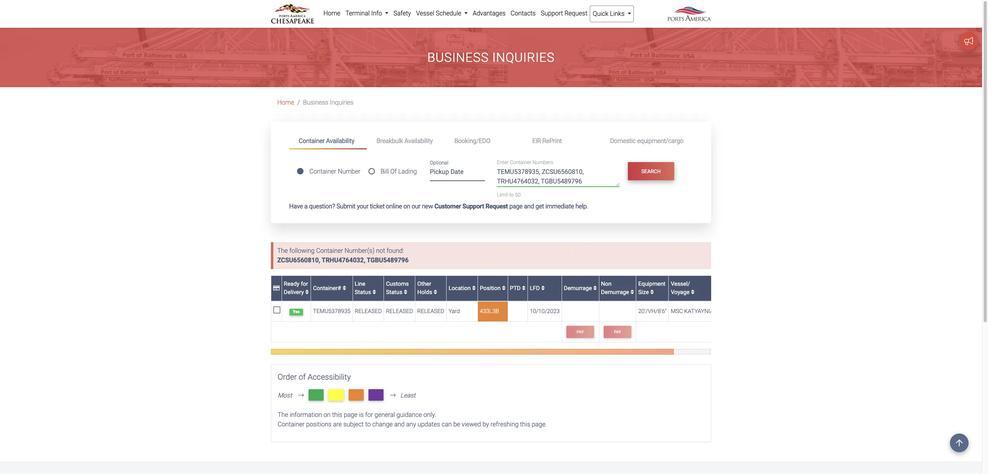 Task type: describe. For each thing, give the bounding box(es) containing it.
vessel schedule link
[[414, 6, 470, 21]]

information
[[290, 411, 322, 419]]

location
[[449, 285, 472, 292]]

on inside the information on this page is for general guidance only. container positions are subject to change and any updates can be viewed by refreshing this page.
[[324, 411, 331, 419]]

equipment
[[638, 281, 666, 288]]

general
[[375, 411, 395, 419]]

1 horizontal spatial and
[[524, 203, 534, 210]]

1 horizontal spatial business inquiries
[[427, 50, 555, 65]]

sort image inside location link
[[472, 285, 476, 291]]

trhu4764032,
[[322, 257, 365, 264]]

other holds
[[417, 281, 434, 296]]

number
[[338, 168, 360, 175]]

home for home link to the right
[[323, 10, 340, 17]]

433l3b
[[480, 308, 499, 315]]

terminal info link
[[343, 6, 391, 21]]

container up container number
[[299, 137, 325, 145]]

2 released from the left
[[386, 308, 413, 315]]

home for home link to the bottom
[[277, 99, 294, 106]]

0 vertical spatial page
[[509, 203, 523, 210]]

1 mt from the left
[[312, 391, 321, 400]]

msc katyayni/333r
[[671, 308, 725, 315]]

sort image for line status
[[373, 290, 376, 295]]

1 vertical spatial home link
[[277, 99, 294, 106]]

temu5378935
[[313, 308, 351, 315]]

availability for breakbulk availability
[[404, 137, 433, 145]]

katyayni/333r
[[684, 308, 725, 315]]

safety
[[394, 10, 411, 17]]

yard
[[449, 308, 460, 315]]

credit card image
[[273, 285, 280, 291]]

1 horizontal spatial home link
[[321, 6, 343, 21]]

long arrow right image
[[387, 392, 399, 399]]

container left number
[[309, 168, 336, 175]]

quick links
[[593, 10, 626, 17]]

yes
[[293, 309, 300, 315]]

container inside the information on this page is for general guidance only. container positions are subject to change and any updates can be viewed by refreshing this page.
[[278, 421, 305, 428]]

page.
[[532, 421, 547, 428]]

customs
[[386, 281, 409, 288]]

line
[[355, 281, 365, 288]]

reprint
[[542, 137, 562, 145]]

Enter Container Numbers text field
[[497, 167, 619, 187]]

links
[[610, 10, 625, 17]]

container number
[[309, 168, 360, 175]]

limit to 50
[[497, 192, 521, 198]]

sort image inside lfd link
[[541, 285, 545, 291]]

for inside "ready for delivery"
[[301, 281, 308, 288]]

our
[[412, 203, 420, 210]]

2 mt from the left
[[332, 391, 341, 400]]

ready for delivery
[[284, 281, 308, 296]]

go to top image
[[950, 434, 969, 453]]

to inside the information on this page is for general guidance only. container positions are subject to change and any updates can be viewed by refreshing this page.
[[365, 421, 371, 428]]

new
[[422, 203, 433, 210]]

10/10/2023
[[530, 308, 560, 315]]

container right enter
[[510, 160, 531, 166]]

3 released from the left
[[417, 308, 444, 315]]

location link
[[449, 285, 476, 292]]

customs status
[[386, 281, 409, 296]]

viewed
[[462, 421, 481, 428]]

availability for container availability
[[326, 137, 354, 145]]

any
[[406, 421, 416, 428]]

ptd link
[[510, 285, 526, 292]]

ticket
[[370, 203, 385, 210]]

the for the following container number(s) not found: zcsu6560810, trhu4764032, tgbu5489796
[[277, 247, 288, 255]]

advantages link
[[470, 6, 508, 21]]

ready
[[284, 281, 299, 288]]

position link
[[480, 285, 506, 292]]

breakbulk availability link
[[367, 134, 445, 148]]

order
[[278, 372, 297, 382]]

20'/vh/8'6"
[[638, 308, 667, 315]]

container# link
[[313, 285, 346, 292]]

of
[[390, 168, 397, 175]]

eir reprint link
[[523, 134, 601, 148]]

1 horizontal spatial to
[[509, 192, 514, 198]]

domestic equipment/cargo link
[[601, 134, 693, 148]]

sort image inside ptd link
[[522, 285, 526, 291]]

support request link
[[538, 6, 590, 21]]

ptd
[[510, 285, 522, 292]]

breakbulk
[[377, 137, 403, 145]]

the following container number(s) not found: zcsu6560810, trhu4764032, tgbu5489796
[[277, 247, 409, 264]]

search
[[641, 168, 661, 174]]

quick links link
[[590, 6, 634, 22]]

size
[[638, 289, 649, 296]]

status for line
[[355, 289, 371, 296]]

the information on this page is for general guidance only. container positions are subject to change and any updates can be viewed by refreshing this page.
[[278, 411, 547, 428]]

support request
[[541, 10, 587, 17]]

domestic
[[610, 137, 636, 145]]

Optional text field
[[430, 165, 485, 181]]

sort image for vessel/ voyage
[[691, 290, 695, 295]]

guidance
[[397, 411, 422, 419]]

eir
[[532, 137, 541, 145]]

0 horizontal spatial support
[[462, 203, 484, 210]]

the for the information on this page is for general guidance only. container positions are subject to change and any updates can be viewed by refreshing this page.
[[278, 411, 288, 419]]

vessel schedule
[[416, 10, 463, 17]]

1 horizontal spatial inquiries
[[492, 50, 555, 65]]

customer support request link
[[434, 203, 508, 210]]

sort image right holds
[[434, 290, 437, 295]]

least
[[400, 392, 416, 399]]

page inside the information on this page is for general guidance only. container positions are subject to change and any updates can be viewed by refreshing this page.
[[344, 411, 358, 419]]

1 released from the left
[[355, 308, 382, 315]]

only.
[[423, 411, 436, 419]]

domestic equipment/cargo
[[610, 137, 684, 145]]

zcsu6560810,
[[277, 257, 320, 264]]

be
[[453, 421, 460, 428]]

positions
[[306, 421, 332, 428]]

1 vertical spatial request
[[486, 203, 508, 210]]

sort image for ready for delivery
[[305, 290, 309, 295]]



Task type: locate. For each thing, give the bounding box(es) containing it.
container availability
[[299, 137, 354, 145]]

sort image left non
[[593, 285, 597, 291]]

and left get
[[524, 203, 534, 210]]

1 vertical spatial business inquiries
[[303, 99, 354, 106]]

sort image left lfd
[[522, 285, 526, 291]]

0 vertical spatial this
[[332, 411, 342, 419]]

sort image
[[502, 285, 506, 291], [522, 285, 526, 291], [305, 290, 309, 295], [373, 290, 376, 295], [650, 290, 654, 295], [691, 290, 695, 295]]

sort image left 'customs status'
[[373, 290, 376, 295]]

container inside the following container number(s) not found: zcsu6560810, trhu4764032, tgbu5489796
[[316, 247, 343, 255]]

voyage
[[671, 289, 690, 296]]

enter
[[497, 160, 509, 166]]

1 vertical spatial for
[[365, 411, 373, 419]]

1 horizontal spatial status
[[386, 289, 402, 296]]

sort image inside demurrage "link"
[[593, 285, 597, 291]]

get
[[535, 203, 544, 210]]

booking/edo link
[[445, 134, 523, 148]]

breakbulk availability
[[377, 137, 433, 145]]

search button
[[628, 162, 674, 181]]

sort image down equipment at the bottom
[[650, 290, 654, 295]]

1 status from the left
[[355, 289, 371, 296]]

the inside the following container number(s) not found: zcsu6560810, trhu4764032, tgbu5489796
[[277, 247, 288, 255]]

sort image left position
[[472, 285, 476, 291]]

1 horizontal spatial this
[[520, 421, 530, 428]]

position
[[480, 285, 502, 292]]

sort image left "line" at the left of the page
[[343, 285, 346, 291]]

terminal info
[[345, 10, 384, 17]]

1 vertical spatial business
[[303, 99, 328, 106]]

0 horizontal spatial to
[[365, 421, 371, 428]]

availability up container number
[[326, 137, 354, 145]]

the up zcsu6560810,
[[277, 247, 288, 255]]

3 mt from the left
[[352, 391, 361, 400]]

support right contacts
[[541, 10, 563, 17]]

the
[[277, 247, 288, 255], [278, 411, 288, 419]]

home link
[[321, 6, 343, 21], [277, 99, 294, 106]]

page down 50
[[509, 203, 523, 210]]

0 vertical spatial business
[[427, 50, 489, 65]]

availability
[[326, 137, 354, 145], [404, 137, 433, 145]]

0 vertical spatial for
[[301, 281, 308, 288]]

4 mt from the left
[[372, 391, 381, 400]]

contacts link
[[508, 6, 538, 21]]

mt
[[312, 391, 321, 400], [332, 391, 341, 400], [352, 391, 361, 400], [372, 391, 381, 400]]

vessel
[[416, 10, 434, 17]]

delivery
[[284, 289, 304, 296]]

request
[[565, 10, 587, 17], [486, 203, 508, 210]]

1 horizontal spatial availability
[[404, 137, 433, 145]]

released down 'customs status'
[[386, 308, 413, 315]]

question?
[[309, 203, 335, 210]]

status for customs
[[386, 289, 402, 296]]

1 horizontal spatial business
[[427, 50, 489, 65]]

sort image right delivery at the left of page
[[305, 290, 309, 295]]

sort image inside container# link
[[343, 285, 346, 291]]

0 horizontal spatial home
[[277, 99, 294, 106]]

equipment/cargo
[[637, 137, 684, 145]]

long arrow right image
[[295, 392, 307, 399]]

advantages
[[473, 10, 506, 17]]

non demurrage
[[601, 281, 631, 296]]

1 horizontal spatial released
[[386, 308, 413, 315]]

container availability link
[[289, 134, 367, 150]]

0 horizontal spatial availability
[[326, 137, 354, 145]]

1 vertical spatial home
[[277, 99, 294, 106]]

your
[[357, 203, 369, 210]]

for inside the information on this page is for general guidance only. container positions are subject to change and any updates can be viewed by refreshing this page.
[[365, 411, 373, 419]]

0 horizontal spatial demurrage
[[564, 285, 593, 292]]

other
[[417, 281, 431, 288]]

this left page.
[[520, 421, 530, 428]]

page up the subject
[[344, 411, 358, 419]]

0 horizontal spatial for
[[301, 281, 308, 288]]

1 vertical spatial support
[[462, 203, 484, 210]]

container#
[[313, 285, 343, 292]]

1 vertical spatial this
[[520, 421, 530, 428]]

sort image
[[343, 285, 346, 291], [472, 285, 476, 291], [541, 285, 545, 291], [593, 285, 597, 291], [404, 290, 407, 295], [434, 290, 437, 295], [631, 290, 634, 295]]

immediate
[[545, 203, 574, 210]]

msc
[[671, 308, 683, 315]]

this
[[332, 411, 342, 419], [520, 421, 530, 428]]

0 horizontal spatial business
[[303, 99, 328, 106]]

0 vertical spatial business inquiries
[[427, 50, 555, 65]]

the inside the information on this page is for general guidance only. container positions are subject to change and any updates can be viewed by refreshing this page.
[[278, 411, 288, 419]]

on left our
[[403, 203, 410, 210]]

status down "line" at the left of the page
[[355, 289, 371, 296]]

lfd link
[[530, 285, 545, 292]]

and left any
[[394, 421, 405, 428]]

2 horizontal spatial released
[[417, 308, 444, 315]]

have
[[289, 203, 303, 210]]

0 vertical spatial home
[[323, 10, 340, 17]]

home inside home link
[[323, 10, 340, 17]]

1 horizontal spatial request
[[565, 10, 587, 17]]

demurrage down non
[[601, 289, 629, 296]]

1 vertical spatial on
[[324, 411, 331, 419]]

0 vertical spatial on
[[403, 203, 410, 210]]

1 vertical spatial page
[[344, 411, 358, 419]]

numbers
[[533, 160, 553, 166]]

1 horizontal spatial support
[[541, 10, 563, 17]]

number(s)
[[345, 247, 375, 255]]

updates
[[418, 421, 440, 428]]

enter container numbers
[[497, 160, 553, 166]]

and inside the information on this page is for general guidance only. container positions are subject to change and any updates can be viewed by refreshing this page.
[[394, 421, 405, 428]]

0 horizontal spatial business inquiries
[[303, 99, 354, 106]]

lfd
[[530, 285, 541, 292]]

demurrage left non
[[564, 285, 593, 292]]

info
[[371, 10, 382, 17]]

sort image right "voyage"
[[691, 290, 695, 295]]

bill
[[381, 168, 389, 175]]

sort image up 10/10/2023
[[541, 285, 545, 291]]

optional
[[430, 160, 448, 166]]

status inside 'customs status'
[[386, 289, 402, 296]]

1 vertical spatial inquiries
[[330, 99, 354, 106]]

for right is
[[365, 411, 373, 419]]

sort image inside position link
[[502, 285, 506, 291]]

2 status from the left
[[386, 289, 402, 296]]

accessibility
[[308, 372, 351, 382]]

sort image for equipment size
[[650, 290, 654, 295]]

1 vertical spatial to
[[365, 421, 371, 428]]

customer
[[434, 203, 461, 210]]

to right the subject
[[365, 421, 371, 428]]

subject
[[343, 421, 364, 428]]

non
[[601, 281, 612, 288]]

request down limit
[[486, 203, 508, 210]]

support right customer
[[462, 203, 484, 210]]

for right ready
[[301, 281, 308, 288]]

mt left long arrow right image at the bottom
[[372, 391, 381, 400]]

request left 'quick'
[[565, 10, 587, 17]]

request inside support request link
[[565, 10, 587, 17]]

demurrage inside the non demurrage
[[601, 289, 629, 296]]

mt right long arrow right icon
[[312, 391, 321, 400]]

1 horizontal spatial for
[[365, 411, 373, 419]]

2 availability from the left
[[404, 137, 433, 145]]

business
[[427, 50, 489, 65], [303, 99, 328, 106]]

1 vertical spatial and
[[394, 421, 405, 428]]

is
[[359, 411, 364, 419]]

on up positions
[[324, 411, 331, 419]]

1 vertical spatial the
[[278, 411, 288, 419]]

booking/edo
[[454, 137, 490, 145]]

0 horizontal spatial released
[[355, 308, 382, 315]]

0 horizontal spatial on
[[324, 411, 331, 419]]

released down holds
[[417, 308, 444, 315]]

mt up is
[[352, 391, 361, 400]]

help.
[[575, 203, 588, 210]]

quick
[[593, 10, 608, 17]]

to
[[509, 192, 514, 198], [365, 421, 371, 428]]

this up 'are'
[[332, 411, 342, 419]]

0 horizontal spatial and
[[394, 421, 405, 428]]

status down customs
[[386, 289, 402, 296]]

refreshing
[[491, 421, 519, 428]]

for
[[301, 281, 308, 288], [365, 411, 373, 419]]

limit
[[497, 192, 508, 198]]

0 horizontal spatial page
[[344, 411, 358, 419]]

0 vertical spatial and
[[524, 203, 534, 210]]

support inside support request link
[[541, 10, 563, 17]]

sort image left ptd
[[502, 285, 506, 291]]

0 horizontal spatial inquiries
[[330, 99, 354, 106]]

0 vertical spatial request
[[565, 10, 587, 17]]

change
[[372, 421, 393, 428]]

found:
[[387, 247, 404, 255]]

not
[[376, 247, 385, 255]]

line status
[[355, 281, 373, 296]]

status inside line status
[[355, 289, 371, 296]]

business inquiries
[[427, 50, 555, 65], [303, 99, 354, 106]]

released down line status
[[355, 308, 382, 315]]

0 vertical spatial the
[[277, 247, 288, 255]]

0 vertical spatial home link
[[321, 6, 343, 21]]

availability right "breakbulk"
[[404, 137, 433, 145]]

0 vertical spatial support
[[541, 10, 563, 17]]

the down most
[[278, 411, 288, 419]]

0 vertical spatial to
[[509, 192, 514, 198]]

most
[[278, 392, 292, 399]]

0 horizontal spatial request
[[486, 203, 508, 210]]

terminal
[[345, 10, 370, 17]]

1 horizontal spatial page
[[509, 203, 523, 210]]

mt down accessibility
[[332, 391, 341, 400]]

of
[[299, 372, 306, 382]]

1 horizontal spatial on
[[403, 203, 410, 210]]

container up trhu4764032,
[[316, 247, 343, 255]]

home
[[323, 10, 340, 17], [277, 99, 294, 106]]

sort image down customs
[[404, 290, 407, 295]]

0 horizontal spatial home link
[[277, 99, 294, 106]]

1 horizontal spatial demurrage
[[601, 289, 629, 296]]

container down information
[[278, 421, 305, 428]]

status
[[355, 289, 371, 296], [386, 289, 402, 296]]

container
[[299, 137, 325, 145], [510, 160, 531, 166], [309, 168, 336, 175], [316, 247, 343, 255], [278, 421, 305, 428]]

submit
[[336, 203, 356, 210]]

safety link
[[391, 6, 414, 21]]

support
[[541, 10, 563, 17], [462, 203, 484, 210]]

0 horizontal spatial status
[[355, 289, 371, 296]]

demurrage link
[[564, 285, 597, 292]]

holds
[[417, 289, 432, 296]]

sort image left size
[[631, 290, 634, 295]]

inquiries
[[492, 50, 555, 65], [330, 99, 354, 106]]

contacts
[[511, 10, 536, 17]]

eir reprint
[[532, 137, 562, 145]]

by
[[483, 421, 489, 428]]

0 vertical spatial inquiries
[[492, 50, 555, 65]]

0 horizontal spatial this
[[332, 411, 342, 419]]

1 availability from the left
[[326, 137, 354, 145]]

lading
[[398, 168, 417, 175]]

1 horizontal spatial home
[[323, 10, 340, 17]]

to left 50
[[509, 192, 514, 198]]

a
[[304, 203, 308, 210]]



Task type: vqa. For each thing, say whether or not it's contained in the screenshot.
"Yard" corresponding to 158H1D
no



